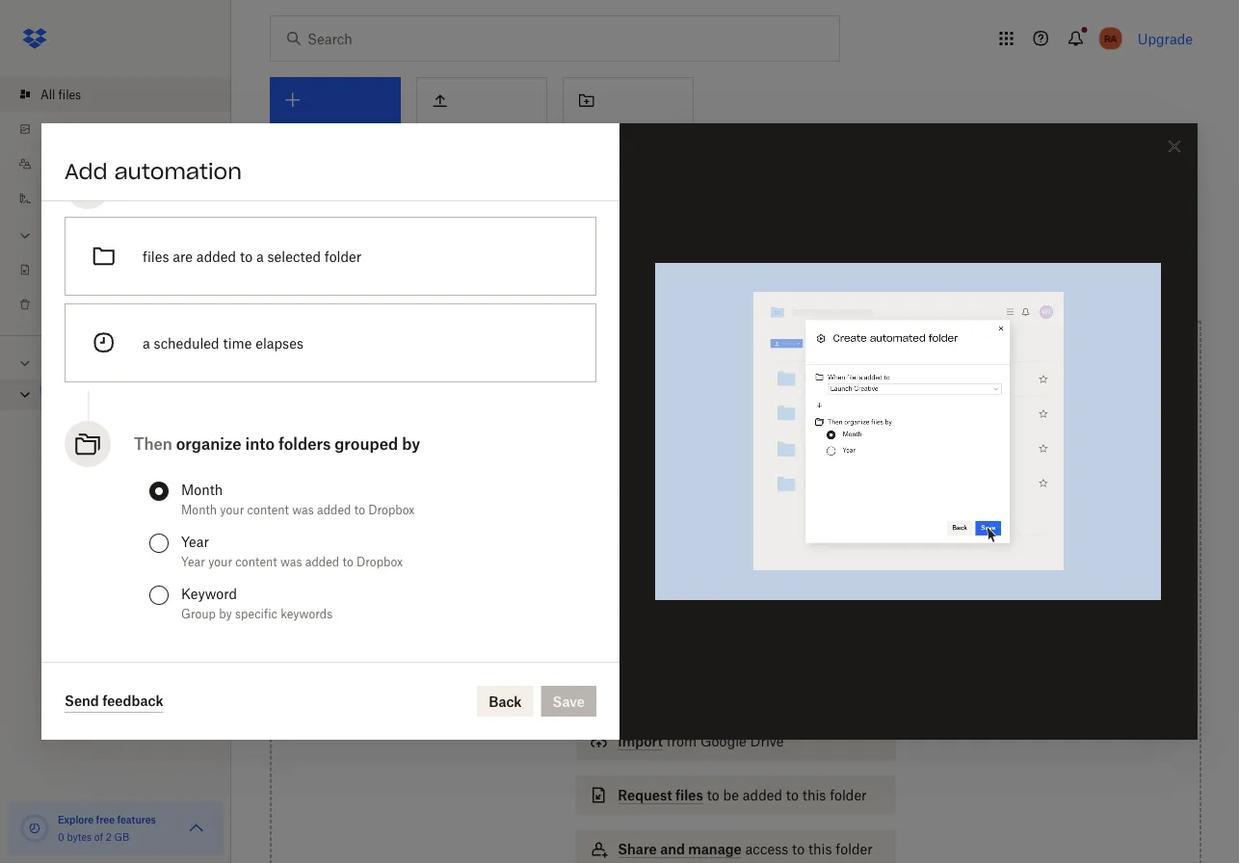 Task type: vqa. For each thing, say whether or not it's contained in the screenshot.
your in the MONTH MONTH YOUR CONTENT WAS ADDED TO DROPBOX
yes



Task type: describe. For each thing, give the bounding box(es) containing it.
signatures link
[[15, 181, 231, 216]]

1 horizontal spatial by
[[402, 435, 420, 454]]

less image
[[15, 226, 35, 245]]

0 vertical spatial this
[[803, 787, 826, 804]]

here
[[720, 512, 750, 528]]

access
[[746, 841, 789, 858]]

all files
[[40, 87, 81, 102]]

files for request
[[676, 787, 703, 804]]

to inside 'drop files here to upload, or use the 'upload' button'
[[753, 512, 766, 528]]

1 vertical spatial this
[[809, 841, 832, 858]]

your for year
[[208, 555, 232, 569]]

keyword group by specific keywords
[[181, 586, 333, 621]]

organize into folders grouped by
[[176, 435, 420, 454]]

free
[[96, 814, 115, 826]]

1 horizontal spatial a
[[256, 248, 264, 265]]

all
[[40, 87, 55, 102]]

1 year from the top
[[181, 534, 209, 550]]

create folder
[[575, 123, 654, 138]]

selected
[[267, 248, 321, 265]]

signatures
[[40, 191, 100, 206]]

folder inside add automation dialog
[[325, 248, 362, 265]]

dropbox for year
[[357, 555, 403, 569]]

be
[[723, 787, 739, 804]]

scheduled
[[154, 335, 219, 351]]

gb
[[114, 831, 129, 843]]

your for month
[[220, 503, 244, 517]]

added right are
[[197, 248, 236, 265]]

was for month
[[292, 503, 314, 517]]

feedback
[[102, 693, 163, 709]]

share
[[618, 841, 657, 858]]

access button
[[576, 668, 896, 707]]

upgrade link
[[1138, 30, 1193, 47]]

folders
[[279, 435, 331, 454]]

recents
[[285, 259, 329, 274]]

all files list item
[[0, 77, 231, 112]]

folders
[[42, 356, 84, 370]]

to left be
[[707, 787, 720, 804]]

0
[[58, 831, 64, 843]]

files for all
[[58, 87, 81, 102]]

import from google drive
[[618, 734, 784, 750]]

into
[[245, 435, 275, 454]]

add
[[65, 158, 107, 185]]

shared link
[[15, 147, 231, 181]]

was for year
[[280, 555, 302, 569]]

from
[[667, 734, 697, 750]]

group
[[181, 607, 216, 621]]

send feedback button
[[65, 690, 163, 713]]

1 month from the top
[[181, 481, 223, 498]]

features
[[117, 814, 156, 826]]

0 horizontal spatial a
[[143, 335, 150, 351]]

and
[[660, 841, 685, 858]]

then
[[134, 435, 172, 454]]

photos
[[40, 122, 78, 136]]

deleted files
[[40, 297, 109, 312]]

send
[[65, 693, 99, 709]]

2 month from the top
[[181, 503, 217, 517]]

request files to be added to this folder
[[618, 787, 867, 804]]

drop
[[653, 512, 686, 528]]

access
[[618, 680, 666, 696]]

request
[[618, 787, 673, 804]]

manage
[[688, 841, 742, 858]]

import
[[618, 734, 663, 750]]

share and manage access to this folder
[[618, 841, 873, 858]]

to up access
[[786, 787, 799, 804]]



Task type: locate. For each thing, give the bounding box(es) containing it.
files for drop
[[689, 512, 717, 528]]

added up year year your content was added to dropbox
[[317, 503, 351, 517]]

1 vertical spatial your
[[208, 555, 232, 569]]

send feedback
[[65, 693, 163, 709]]

month
[[181, 481, 223, 498], [181, 503, 217, 517]]

elapses
[[256, 335, 304, 351]]

drop files here to upload, or use the 'upload' button
[[653, 512, 819, 549]]

added up keywords
[[305, 555, 339, 569]]

all files link
[[15, 77, 231, 112]]

explore free features 0 bytes of 2 gb
[[58, 814, 156, 843]]

dropbox
[[368, 503, 415, 517], [357, 555, 403, 569]]

year right the year option
[[181, 534, 209, 550]]

back button
[[477, 686, 534, 717]]

content up keyword group by specific keywords
[[236, 555, 277, 569]]

files inside 'drop files here to upload, or use the 'upload' button'
[[689, 512, 717, 528]]

button
[[775, 533, 818, 549]]

year year your content was added to dropbox
[[181, 534, 403, 569]]

was up year year your content was added to dropbox
[[292, 503, 314, 517]]

sample up selected
[[270, 205, 336, 227]]

by down keyword
[[219, 607, 232, 621]]

added inside "month month your content was added to dropbox"
[[317, 503, 351, 517]]

add automation
[[65, 158, 242, 185]]

content up year year your content was added to dropbox
[[247, 503, 289, 517]]

to down the 'grouped'
[[354, 503, 365, 517]]

deleted files link
[[15, 287, 231, 322]]

google
[[701, 734, 747, 750]]

added
[[197, 248, 236, 265], [317, 503, 351, 517], [305, 555, 339, 569], [743, 787, 783, 804]]

0 vertical spatial content
[[247, 503, 289, 517]]

of
[[94, 831, 103, 843]]

more ways to add content element
[[572, 628, 900, 864]]

content inside "month month your content was added to dropbox"
[[247, 503, 289, 517]]

1 vertical spatial by
[[219, 607, 232, 621]]

0 vertical spatial was
[[292, 503, 314, 517]]

1 vertical spatial month
[[181, 503, 217, 517]]

files right all
[[58, 87, 81, 102]]

less
[[40, 228, 66, 242]]

files inside add automation dialog
[[143, 248, 169, 265]]

create
[[575, 123, 615, 138]]

files left are
[[143, 248, 169, 265]]

sample
[[270, 205, 336, 227], [66, 388, 108, 403]]

files for deleted
[[86, 297, 109, 312]]

content
[[247, 503, 289, 517], [236, 555, 277, 569]]

upload,
[[770, 512, 819, 528]]

0 horizontal spatial by
[[219, 607, 232, 621]]

by inside keyword group by specific keywords
[[219, 607, 232, 621]]

sample link
[[39, 383, 216, 409]]

1 vertical spatial sample
[[66, 388, 108, 403]]

files up the
[[689, 512, 717, 528]]

'upload'
[[721, 533, 772, 549]]

your down organize
[[220, 503, 244, 517]]

added inside year year your content was added to dropbox
[[305, 555, 339, 569]]

your inside "month month your content was added to dropbox"
[[220, 503, 244, 517]]

this right be
[[803, 787, 826, 804]]

deleted
[[40, 297, 83, 312]]

specific
[[235, 607, 278, 621]]

a left scheduled
[[143, 335, 150, 351]]

files are added to a selected folder
[[143, 248, 362, 265]]

explore
[[58, 814, 94, 826]]

list containing all files
[[0, 66, 231, 335]]

files inside more ways to add content element
[[676, 787, 703, 804]]

1 vertical spatial content
[[236, 555, 277, 569]]

year
[[181, 534, 209, 550], [181, 555, 205, 569]]

to right here
[[753, 512, 766, 528]]

2
[[106, 831, 112, 843]]

was inside "month month your content was added to dropbox"
[[292, 503, 314, 517]]

dropbox inside year year your content was added to dropbox
[[357, 555, 403, 569]]

files inside list item
[[58, 87, 81, 102]]

quota usage element
[[19, 814, 50, 844]]

create folder button
[[563, 77, 694, 150]]

the
[[697, 533, 717, 549]]

1 vertical spatial was
[[280, 555, 302, 569]]

or
[[654, 533, 667, 549]]

your
[[220, 503, 244, 517], [208, 555, 232, 569]]

folders button
[[0, 348, 231, 376]]

file
[[40, 263, 60, 277]]

are
[[173, 248, 193, 265]]

was inside year year your content was added to dropbox
[[280, 555, 302, 569]]

file requests
[[40, 263, 111, 277]]

to inside year year your content was added to dropbox
[[343, 555, 353, 569]]

file requests link
[[15, 253, 231, 287]]

time
[[223, 335, 252, 351]]

0 vertical spatial a
[[256, 248, 264, 265]]

Keyword radio
[[149, 586, 169, 605]]

keyword
[[181, 586, 237, 602]]

files right deleted
[[86, 297, 109, 312]]

0 vertical spatial sample
[[270, 205, 336, 227]]

by right the 'grouped'
[[402, 435, 420, 454]]

Month radio
[[149, 482, 169, 501]]

list
[[0, 66, 231, 335]]

back
[[489, 694, 522, 710]]

files left be
[[676, 787, 703, 804]]

sample down folders
[[66, 388, 108, 403]]

1 horizontal spatial sample
[[270, 205, 336, 227]]

to inside "month month your content was added to dropbox"
[[354, 503, 365, 517]]

a scheduled time elapses
[[143, 335, 304, 351]]

bytes
[[67, 831, 92, 843]]

your up keyword
[[208, 555, 232, 569]]

1 vertical spatial a
[[143, 335, 150, 351]]

folder
[[619, 123, 654, 138], [325, 248, 362, 265], [830, 787, 867, 804], [836, 841, 873, 858]]

to down "month month your content was added to dropbox"
[[343, 555, 353, 569]]

content for month
[[247, 503, 289, 517]]

2 year from the top
[[181, 555, 205, 569]]

0 vertical spatial your
[[220, 503, 244, 517]]

month right month radio at the bottom left of the page
[[181, 481, 223, 498]]

year up keyword
[[181, 555, 205, 569]]

0 vertical spatial dropbox
[[368, 503, 415, 517]]

grouped
[[335, 435, 398, 454]]

keywords
[[281, 607, 333, 621]]

recents button
[[270, 251, 345, 282]]

organize
[[176, 435, 242, 454]]

month down organize
[[181, 503, 217, 517]]

requests
[[64, 263, 111, 277]]

content for year
[[236, 555, 277, 569]]

shared
[[40, 157, 80, 171]]

your inside year year your content was added to dropbox
[[208, 555, 232, 569]]

drive
[[750, 734, 784, 750]]

dropbox inside "month month your content was added to dropbox"
[[368, 503, 415, 517]]

files
[[58, 87, 81, 102], [143, 248, 169, 265], [86, 297, 109, 312], [689, 512, 717, 528], [676, 787, 703, 804]]

photos link
[[15, 112, 231, 147]]

dropbox for month
[[368, 503, 415, 517]]

1 vertical spatial year
[[181, 555, 205, 569]]

added right be
[[743, 787, 783, 804]]

to left selected
[[240, 248, 253, 265]]

upgrade
[[1138, 30, 1193, 47]]

by
[[402, 435, 420, 454], [219, 607, 232, 621]]

this right access
[[809, 841, 832, 858]]

was
[[292, 503, 314, 517], [280, 555, 302, 569]]

this
[[803, 787, 826, 804], [809, 841, 832, 858]]

added inside more ways to add content element
[[743, 787, 783, 804]]

0 vertical spatial month
[[181, 481, 223, 498]]

content inside year year your content was added to dropbox
[[236, 555, 277, 569]]

add automation dialog
[[41, 123, 1198, 740]]

0 vertical spatial by
[[402, 435, 420, 454]]

0 vertical spatial year
[[181, 534, 209, 550]]

0 horizontal spatial sample
[[66, 388, 108, 403]]

month month your content was added to dropbox
[[181, 481, 415, 517]]

1 vertical spatial dropbox
[[357, 555, 403, 569]]

Year radio
[[149, 534, 169, 553]]

folder inside create folder button
[[619, 123, 654, 138]]

to right access
[[792, 841, 805, 858]]

automation
[[114, 158, 242, 185]]

was up keyword group by specific keywords
[[280, 555, 302, 569]]

use
[[671, 533, 693, 549]]

dropbox image
[[15, 19, 54, 58]]

a left selected
[[256, 248, 264, 265]]



